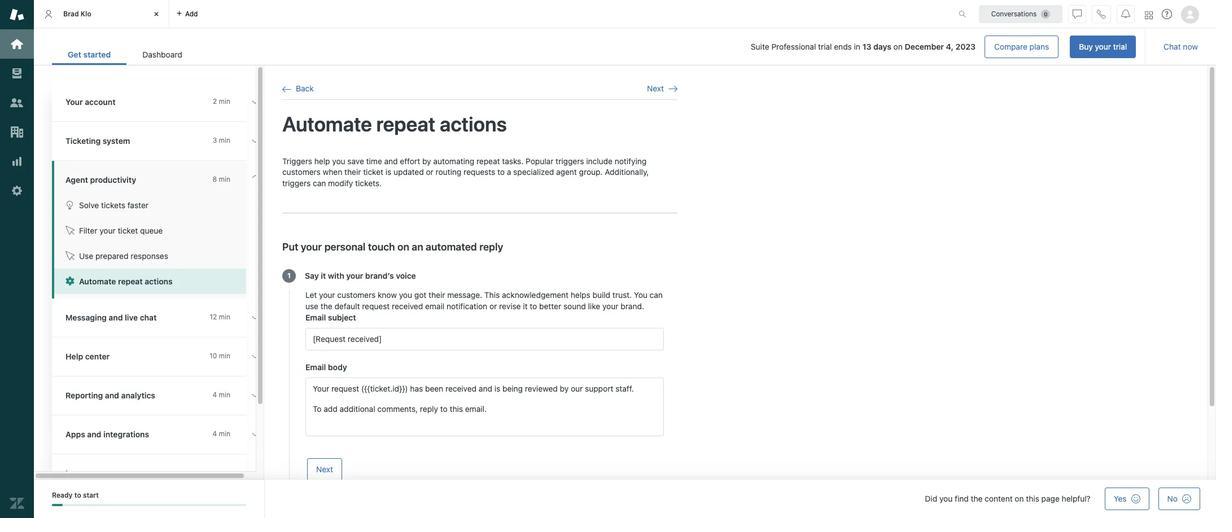 Task type: locate. For each thing, give the bounding box(es) containing it.
0 horizontal spatial the
[[321, 302, 332, 311]]

email
[[425, 302, 445, 311]]

get
[[68, 50, 81, 59]]

1 vertical spatial or
[[490, 302, 497, 311]]

min inside agent productivity heading
[[219, 175, 230, 184]]

1 horizontal spatial ticket
[[363, 167, 384, 177]]

close image
[[151, 8, 162, 20]]

4 min inside apps and integrations heading
[[213, 430, 230, 438]]

faster
[[127, 200, 149, 210]]

2 horizontal spatial repeat
[[477, 156, 500, 166]]

1 horizontal spatial you
[[399, 290, 412, 300]]

1 horizontal spatial the
[[971, 494, 983, 504]]

0 horizontal spatial or
[[426, 167, 434, 177]]

automate repeat actions inside content-title region
[[282, 112, 507, 136]]

0 vertical spatial triggers
[[556, 156, 584, 166]]

1 vertical spatial the
[[971, 494, 983, 504]]

on inside 'footer'
[[1015, 494, 1024, 504]]

solve tickets faster button
[[54, 193, 246, 218]]

automate down use
[[79, 277, 116, 286]]

system
[[103, 136, 130, 146]]

your down build on the bottom
[[603, 302, 619, 311]]

automate repeat actions down use prepared responses
[[79, 277, 173, 286]]

triggers down triggers
[[282, 178, 311, 188]]

your for personal
[[301, 241, 322, 253]]

actions up automating
[[440, 112, 507, 136]]

3
[[213, 136, 217, 145]]

0 vertical spatial it
[[321, 271, 326, 281]]

on left this
[[1015, 494, 1024, 504]]

section
[[207, 36, 1136, 58]]

automate repeat actions up effort
[[282, 112, 507, 136]]

your for customers
[[319, 290, 335, 300]]

10 min
[[210, 352, 230, 360]]

1 trial from the left
[[818, 42, 832, 51]]

2 4 from the top
[[213, 430, 217, 438]]

0 vertical spatial you
[[332, 156, 345, 166]]

min inside the help center heading
[[219, 352, 230, 360]]

2 horizontal spatial on
[[1015, 494, 1024, 504]]

0 horizontal spatial automate repeat actions
[[79, 277, 173, 286]]

productivity
[[90, 175, 136, 185]]

trial inside button
[[1114, 42, 1127, 51]]

1 vertical spatial automate
[[79, 277, 116, 286]]

1
[[287, 272, 291, 280]]

4 inside apps and integrations heading
[[213, 430, 217, 438]]

can right you
[[650, 290, 663, 300]]

you inside let your customers know you got their message. this acknowledgement helps build trust. you can use the default request received email notification or revise it to better sound like your brand.
[[399, 290, 412, 300]]

a
[[507, 167, 511, 177]]

popular
[[526, 156, 554, 166]]

now
[[1183, 42, 1198, 51]]

2 vertical spatial to
[[74, 491, 81, 500]]

1 horizontal spatial it
[[523, 302, 528, 311]]

additionally,
[[605, 167, 649, 177]]

2 vertical spatial you
[[940, 494, 953, 504]]

to left a
[[498, 167, 505, 177]]

ticket inside button
[[118, 226, 138, 236]]

1 horizontal spatial their
[[429, 290, 445, 300]]

know
[[378, 290, 397, 300]]

email down use
[[306, 313, 326, 323]]

email left body
[[306, 363, 326, 372]]

responses
[[131, 251, 168, 261]]

0 horizontal spatial next button
[[307, 459, 342, 481]]

the inside 'footer'
[[971, 494, 983, 504]]

1 email from the top
[[306, 313, 326, 323]]

your for ticket
[[100, 226, 116, 236]]

0 vertical spatial on
[[894, 42, 903, 51]]

0 vertical spatial automate repeat actions
[[282, 112, 507, 136]]

revise
[[499, 302, 521, 311]]

1 horizontal spatial automate
[[282, 112, 372, 136]]

say
[[305, 271, 319, 281]]

email body
[[306, 363, 347, 372]]

ends
[[834, 42, 852, 51]]

0 vertical spatial can
[[313, 178, 326, 188]]

0 vertical spatial email
[[306, 313, 326, 323]]

triggers up agent
[[556, 156, 584, 166]]

with
[[328, 271, 344, 281]]

your right put at the top left
[[301, 241, 322, 253]]

can down when
[[313, 178, 326, 188]]

it right 'say'
[[321, 271, 326, 281]]

your account heading
[[52, 83, 267, 122]]

to down acknowledgement
[[530, 302, 537, 311]]

2 min from the top
[[219, 136, 230, 145]]

0 vertical spatial repeat
[[376, 112, 436, 136]]

1 vertical spatial automate repeat actions
[[79, 277, 173, 286]]

2 horizontal spatial to
[[530, 302, 537, 311]]

on left "an" in the left top of the page
[[398, 241, 409, 253]]

December 4, 2023 text field
[[905, 42, 976, 51]]

ticketing system
[[66, 136, 130, 146]]

an
[[412, 241, 423, 253]]

or down 'this'
[[490, 302, 497, 311]]

actions down 'use prepared responses' button
[[145, 277, 173, 286]]

1 vertical spatial next
[[316, 465, 333, 475]]

say it with your brand's voice
[[305, 271, 416, 281]]

7 min from the top
[[219, 430, 230, 438]]

1 horizontal spatial actions
[[440, 112, 507, 136]]

0 vertical spatial 4
[[213, 391, 217, 399]]

1 vertical spatial can
[[650, 290, 663, 300]]

0 horizontal spatial on
[[398, 241, 409, 253]]

8
[[213, 175, 217, 184]]

4 min from the top
[[219, 313, 230, 321]]

use prepared responses
[[79, 251, 168, 261]]

triggers
[[556, 156, 584, 166], [282, 178, 311, 188]]

your right let
[[319, 290, 335, 300]]

request
[[362, 302, 390, 311]]

1 vertical spatial 4
[[213, 430, 217, 438]]

customers inside triggers help you save time and effort by automating repeat tasks. popular triggers include notifying customers when their ticket is updated or routing requests to a specialized agent group. additionally, triggers can modify tickets.
[[282, 167, 321, 177]]

you inside triggers help you save time and effort by automating repeat tasks. popular triggers include notifying customers when their ticket is updated or routing requests to a specialized agent group. additionally, triggers can modify tickets.
[[332, 156, 345, 166]]

can
[[313, 178, 326, 188], [650, 290, 663, 300]]

dashboard
[[142, 50, 182, 59]]

1 vertical spatial email
[[306, 363, 326, 372]]

progress bar image
[[52, 505, 63, 507]]

6 min from the top
[[219, 391, 230, 399]]

customers up default
[[337, 290, 376, 300]]

1 vertical spatial to
[[530, 302, 537, 311]]

next for the right next button
[[647, 84, 664, 93]]

min
[[219, 97, 230, 106], [219, 136, 230, 145], [219, 175, 230, 184], [219, 313, 230, 321], [219, 352, 230, 360], [219, 391, 230, 399], [219, 430, 230, 438]]

tab list
[[52, 44, 198, 65]]

it
[[321, 271, 326, 281], [523, 302, 528, 311]]

account
[[85, 97, 116, 107]]

customers image
[[10, 95, 24, 110]]

min inside messaging and live chat heading
[[219, 313, 230, 321]]

1 horizontal spatial or
[[490, 302, 497, 311]]

chat now
[[1164, 42, 1198, 51]]

2 vertical spatial on
[[1015, 494, 1024, 504]]

get started image
[[10, 37, 24, 51]]

on inside "region"
[[398, 241, 409, 253]]

notification
[[447, 302, 488, 311]]

0 horizontal spatial actions
[[145, 277, 173, 286]]

and left analytics
[[105, 391, 119, 400]]

or inside triggers help you save time and effort by automating repeat tasks. popular triggers include notifying customers when their ticket is updated or routing requests to a specialized agent group. additionally, triggers can modify tickets.
[[426, 167, 434, 177]]

customers down triggers
[[282, 167, 321, 177]]

tickets.
[[355, 178, 382, 188]]

automated
[[426, 241, 477, 253]]

or down by
[[426, 167, 434, 177]]

1 vertical spatial next button
[[307, 459, 342, 481]]

days
[[874, 42, 892, 51]]

1 vertical spatial actions
[[145, 277, 173, 286]]

0 horizontal spatial automate
[[79, 277, 116, 286]]

to left start
[[74, 491, 81, 500]]

0 vertical spatial ticket
[[363, 167, 384, 177]]

triggers help you save time and effort by automating repeat tasks. popular triggers include notifying customers when their ticket is updated or routing requests to a specialized agent group. additionally, triggers can modify tickets.
[[282, 156, 649, 188]]

0 horizontal spatial repeat
[[118, 277, 143, 286]]

repeat down use prepared responses
[[118, 277, 143, 286]]

0 horizontal spatial their
[[345, 167, 361, 177]]

min inside "ticketing system" heading
[[219, 136, 230, 145]]

zendesk support image
[[10, 7, 24, 22]]

1 vertical spatial repeat
[[477, 156, 500, 166]]

1 4 from the top
[[213, 391, 217, 399]]

ticket down time
[[363, 167, 384, 177]]

min inside your account heading
[[219, 97, 230, 106]]

zendesk image
[[10, 496, 24, 511]]

4 min inside reporting and analytics heading
[[213, 391, 230, 399]]

0 vertical spatial automate
[[282, 112, 372, 136]]

12
[[210, 313, 217, 321]]

min for help center
[[219, 352, 230, 360]]

0 vertical spatial the
[[321, 302, 332, 311]]

progress-bar progress bar
[[52, 505, 246, 507]]

automate up help
[[282, 112, 372, 136]]

you up when
[[332, 156, 345, 166]]

next inside put your personal touch on an automated reply "region"
[[316, 465, 333, 475]]

1 horizontal spatial to
[[498, 167, 505, 177]]

3 min from the top
[[219, 175, 230, 184]]

2 4 min from the top
[[213, 430, 230, 438]]

the up email subject
[[321, 302, 332, 311]]

1 vertical spatial 4 min
[[213, 430, 230, 438]]

tab list containing get started
[[52, 44, 198, 65]]

0 vertical spatial their
[[345, 167, 361, 177]]

0 horizontal spatial triggers
[[282, 178, 311, 188]]

on right days
[[894, 42, 903, 51]]

0 horizontal spatial customers
[[282, 167, 321, 177]]

your right buy
[[1095, 42, 1111, 51]]

agent
[[556, 167, 577, 177]]

0 vertical spatial actions
[[440, 112, 507, 136]]

this
[[1026, 494, 1040, 504]]

min for messaging and live chat
[[219, 313, 230, 321]]

agent
[[66, 175, 88, 185]]

2 horizontal spatial you
[[940, 494, 953, 504]]

4 min for analytics
[[213, 391, 230, 399]]

0 vertical spatial to
[[498, 167, 505, 177]]

1 horizontal spatial next button
[[647, 84, 678, 94]]

personal
[[325, 241, 366, 253]]

2 min
[[213, 97, 230, 106]]

and for reporting and analytics
[[105, 391, 119, 400]]

1 4 min from the top
[[213, 391, 230, 399]]

0 vertical spatial customers
[[282, 167, 321, 177]]

section containing suite professional trial ends in
[[207, 36, 1136, 58]]

1 vertical spatial on
[[398, 241, 409, 253]]

queue
[[140, 226, 163, 236]]

specialized
[[513, 167, 554, 177]]

your right with
[[346, 271, 363, 281]]

1 vertical spatial you
[[399, 290, 412, 300]]

trust.
[[613, 290, 632, 300]]

organizations image
[[10, 125, 24, 139]]

content-title region
[[282, 111, 678, 138]]

main element
[[0, 0, 34, 518]]

is
[[386, 167, 392, 177]]

your right 'filter'
[[100, 226, 116, 236]]

1 horizontal spatial automate repeat actions
[[282, 112, 507, 136]]

1 vertical spatial ticket
[[118, 226, 138, 236]]

1 horizontal spatial repeat
[[376, 112, 436, 136]]

0 horizontal spatial you
[[332, 156, 345, 166]]

3 min
[[213, 136, 230, 145]]

1 min from the top
[[219, 97, 230, 106]]

1 horizontal spatial trial
[[1114, 42, 1127, 51]]

1 horizontal spatial triggers
[[556, 156, 584, 166]]

1 horizontal spatial customers
[[337, 290, 376, 300]]

sound
[[564, 302, 586, 311]]

0 vertical spatial 4 min
[[213, 391, 230, 399]]

subject
[[328, 313, 356, 323]]

10
[[210, 352, 217, 360]]

0 horizontal spatial can
[[313, 178, 326, 188]]

1 horizontal spatial can
[[650, 290, 663, 300]]

2 email from the top
[[306, 363, 326, 372]]

5 min from the top
[[219, 352, 230, 360]]

back button
[[282, 84, 314, 94]]

min inside apps and integrations heading
[[219, 430, 230, 438]]

0 horizontal spatial trial
[[818, 42, 832, 51]]

your
[[1095, 42, 1111, 51], [100, 226, 116, 236], [301, 241, 322, 253], [346, 271, 363, 281], [319, 290, 335, 300], [603, 302, 619, 311]]

and inside triggers help you save time and effort by automating repeat tasks. popular triggers include notifying customers when their ticket is updated or routing requests to a specialized agent group. additionally, triggers can modify tickets.
[[384, 156, 398, 166]]

back
[[296, 84, 314, 93]]

1 vertical spatial it
[[523, 302, 528, 311]]

and left live
[[109, 313, 123, 322]]

on
[[894, 42, 903, 51], [398, 241, 409, 253], [1015, 494, 1024, 504]]

0 horizontal spatial next
[[316, 465, 333, 475]]

min for your account
[[219, 97, 230, 106]]

learn more heading
[[52, 455, 267, 494]]

prepared
[[95, 251, 128, 261]]

2023
[[956, 42, 976, 51]]

0 vertical spatial or
[[426, 167, 434, 177]]

min inside reporting and analytics heading
[[219, 391, 230, 399]]

apps and integrations
[[66, 430, 149, 439]]

build
[[593, 290, 611, 300]]

0 horizontal spatial to
[[74, 491, 81, 500]]

help
[[314, 156, 330, 166]]

email for email body
[[306, 363, 326, 372]]

footer
[[34, 480, 1217, 518]]

messaging and live chat heading
[[52, 299, 267, 338]]

ready
[[52, 491, 73, 500]]

and right 'apps'
[[87, 430, 101, 439]]

0 vertical spatial next button
[[647, 84, 678, 94]]

0 horizontal spatial it
[[321, 271, 326, 281]]

1 vertical spatial their
[[429, 290, 445, 300]]

1 vertical spatial triggers
[[282, 178, 311, 188]]

the right the find
[[971, 494, 983, 504]]

save
[[348, 156, 364, 166]]

0 horizontal spatial ticket
[[118, 226, 138, 236]]

0 vertical spatial next
[[647, 84, 664, 93]]

did
[[925, 494, 938, 504]]

you
[[332, 156, 345, 166], [399, 290, 412, 300], [940, 494, 953, 504]]

trial left ends
[[818, 42, 832, 51]]

their down save at the left top of the page
[[345, 167, 361, 177]]

ticket left queue
[[118, 226, 138, 236]]

2 trial from the left
[[1114, 42, 1127, 51]]

get started
[[68, 50, 111, 59]]

repeat up effort
[[376, 112, 436, 136]]

you up received
[[399, 290, 412, 300]]

their up email
[[429, 290, 445, 300]]

routing
[[436, 167, 462, 177]]

you right "did" at the right bottom of the page
[[940, 494, 953, 504]]

it down acknowledgement
[[523, 302, 528, 311]]

1 horizontal spatial next
[[647, 84, 664, 93]]

repeat up requests
[[477, 156, 500, 166]]

get help image
[[1162, 9, 1172, 19]]

1 horizontal spatial on
[[894, 42, 903, 51]]

1 vertical spatial customers
[[337, 290, 376, 300]]

email for email subject
[[306, 313, 326, 323]]

12 min
[[210, 313, 230, 321]]

4 inside reporting and analytics heading
[[213, 391, 217, 399]]

4 for reporting and analytics
[[213, 391, 217, 399]]

2 vertical spatial repeat
[[118, 277, 143, 286]]

next button inside put your personal touch on an automated reply "region"
[[307, 459, 342, 481]]

tasks.
[[502, 156, 524, 166]]

and up is on the left
[[384, 156, 398, 166]]

to inside triggers help you save time and effort by automating repeat tasks. popular triggers include notifying customers when their ticket is updated or routing requests to a specialized agent group. additionally, triggers can modify tickets.
[[498, 167, 505, 177]]

trial down "notifications" 'image'
[[1114, 42, 1127, 51]]



Task type: vqa. For each thing, say whether or not it's contained in the screenshot.
The Sample Ticket: Order Status Says It Is Still Processing link
no



Task type: describe. For each thing, give the bounding box(es) containing it.
let
[[306, 290, 317, 300]]

in
[[854, 42, 861, 51]]

on inside section
[[894, 42, 903, 51]]

footer containing did you find the content on this page helpful?
[[34, 480, 1217, 518]]

ticketing system heading
[[52, 122, 267, 161]]

helps
[[571, 290, 591, 300]]

professional
[[772, 42, 816, 51]]

chat
[[140, 313, 157, 322]]

automate repeat actions inside button
[[79, 277, 173, 286]]

yes
[[1114, 494, 1127, 504]]

buy your trial
[[1079, 42, 1127, 51]]

4,
[[946, 42, 954, 51]]

your for trial
[[1095, 42, 1111, 51]]

actions inside content-title region
[[440, 112, 507, 136]]

brad klo tab
[[34, 0, 169, 28]]

automate inside button
[[79, 277, 116, 286]]

when
[[323, 167, 342, 177]]

brand.
[[621, 302, 644, 311]]

reporting
[[66, 391, 103, 400]]

it inside let your customers know you got their message. this acknowledgement helps build trust. you can use the default request received email notification or revise it to better sound like your brand.
[[523, 302, 528, 311]]

filter your ticket queue button
[[54, 218, 246, 243]]

you inside 'footer'
[[940, 494, 953, 504]]

actions inside button
[[145, 277, 173, 286]]

suite professional trial ends in 13 days on december 4, 2023
[[751, 42, 976, 51]]

effort
[[400, 156, 420, 166]]

trial for professional
[[818, 42, 832, 51]]

no
[[1168, 494, 1178, 504]]

put your personal touch on an automated reply region
[[282, 156, 678, 518]]

their inside let your customers know you got their message. this acknowledgement helps build trust. you can use the default request received email notification or revise it to better sound like your brand.
[[429, 290, 445, 300]]

find
[[955, 494, 969, 504]]

brad
[[63, 9, 79, 18]]

default
[[335, 302, 360, 311]]

or inside let your customers know you got their message. this acknowledgement helps build trust. you can use the default request received email notification or revise it to better sound like your brand.
[[490, 302, 497, 311]]

help center heading
[[52, 338, 267, 377]]

like
[[588, 302, 600, 311]]

min for reporting and analytics
[[219, 391, 230, 399]]

start
[[83, 491, 99, 500]]

solve tickets faster
[[79, 200, 149, 210]]

page
[[1042, 494, 1060, 504]]

Email body field
[[306, 328, 664, 351]]

apps and integrations heading
[[52, 416, 267, 455]]

their inside triggers help you save time and effort by automating repeat tasks. popular triggers include notifying customers when their ticket is updated or routing requests to a specialized agent group. additionally, triggers can modify tickets.
[[345, 167, 361, 177]]

can inside triggers help you save time and effort by automating repeat tasks. popular triggers include notifying customers when their ticket is updated or routing requests to a specialized agent group. additionally, triggers can modify tickets.
[[313, 178, 326, 188]]

got
[[414, 290, 427, 300]]

compare
[[995, 42, 1028, 51]]

agent productivity
[[66, 175, 136, 185]]

filter your ticket queue
[[79, 226, 163, 236]]

Email body text field
[[306, 378, 664, 437]]

notifications image
[[1122, 9, 1131, 18]]

your
[[66, 97, 83, 107]]

admin image
[[10, 184, 24, 198]]

customers inside let your customers know you got their message. this acknowledgement helps build trust. you can use the default request received email notification or revise it to better sound like your brand.
[[337, 290, 376, 300]]

tabs tab list
[[34, 0, 947, 28]]

min for agent productivity
[[219, 175, 230, 184]]

more
[[89, 469, 108, 478]]

buy
[[1079, 42, 1093, 51]]

agent productivity heading
[[52, 161, 267, 193]]

tickets
[[101, 200, 125, 210]]

trial for your
[[1114, 42, 1127, 51]]

4 min for integrations
[[213, 430, 230, 438]]

time
[[366, 156, 382, 166]]

and for apps and integrations
[[87, 430, 101, 439]]

messaging and live chat
[[66, 313, 157, 322]]

learn more button
[[52, 455, 244, 493]]

buy your trial button
[[1070, 36, 1136, 58]]

touch
[[368, 241, 395, 253]]

conversations button
[[979, 5, 1063, 23]]

acknowledgement
[[502, 290, 569, 300]]

ready to start
[[52, 491, 99, 500]]

klo
[[81, 9, 91, 18]]

min for ticketing system
[[219, 136, 230, 145]]

to inside 'footer'
[[74, 491, 81, 500]]

this
[[485, 290, 500, 300]]

december
[[905, 42, 944, 51]]

email subject
[[306, 313, 356, 323]]

reporting image
[[10, 154, 24, 169]]

repeat inside button
[[118, 277, 143, 286]]

automate repeat actions button
[[54, 269, 246, 294]]

plans
[[1030, 42, 1049, 51]]

requests
[[464, 167, 495, 177]]

by
[[422, 156, 431, 166]]

group.
[[579, 167, 603, 177]]

updated
[[394, 167, 424, 177]]

repeat inside content-title region
[[376, 112, 436, 136]]

repeat inside triggers help you save time and effort by automating repeat tasks. popular triggers include notifying customers when their ticket is updated or routing requests to a specialized agent group. additionally, triggers can modify tickets.
[[477, 156, 500, 166]]

zendesk products image
[[1145, 11, 1153, 19]]

4 for apps and integrations
[[213, 430, 217, 438]]

can inside let your customers know you got their message. this acknowledgement helps build trust. you can use the default request received email notification or revise it to better sound like your brand.
[[650, 290, 663, 300]]

modify
[[328, 178, 353, 188]]

apps
[[66, 430, 85, 439]]

the inside let your customers know you got their message. this acknowledgement helps build trust. you can use the default request received email notification or revise it to better sound like your brand.
[[321, 302, 332, 311]]

compare plans
[[995, 42, 1049, 51]]

chat
[[1164, 42, 1181, 51]]

to inside let your customers know you got their message. this acknowledgement helps build trust. you can use the default request received email notification or revise it to better sound like your brand.
[[530, 302, 537, 311]]

13
[[863, 42, 872, 51]]

suite
[[751, 42, 770, 51]]

your account
[[66, 97, 116, 107]]

include
[[586, 156, 613, 166]]

yes button
[[1105, 488, 1150, 511]]

reporting and analytics heading
[[52, 377, 267, 416]]

solve
[[79, 200, 99, 210]]

chat now button
[[1155, 36, 1207, 58]]

message.
[[447, 290, 482, 300]]

and for messaging and live chat
[[109, 313, 123, 322]]

ticketing
[[66, 136, 101, 146]]

voice
[[396, 271, 416, 281]]

live
[[125, 313, 138, 322]]

put
[[282, 241, 298, 253]]

body
[[328, 363, 347, 372]]

analytics
[[121, 391, 155, 400]]

put your personal touch on an automated reply
[[282, 241, 503, 253]]

received
[[392, 302, 423, 311]]

ticket inside triggers help you save time and effort by automating repeat tasks. popular triggers include notifying customers when their ticket is updated or routing requests to a specialized agent group. additionally, triggers can modify tickets.
[[363, 167, 384, 177]]

min for apps and integrations
[[219, 430, 230, 438]]

notifying
[[615, 156, 647, 166]]

8 min
[[213, 175, 230, 184]]

use
[[79, 251, 93, 261]]

dashboard tab
[[127, 44, 198, 65]]

automate inside content-title region
[[282, 112, 372, 136]]

messaging
[[66, 313, 107, 322]]

compare plans button
[[985, 36, 1059, 58]]

center
[[85, 352, 110, 361]]

button displays agent's chat status as invisible. image
[[1073, 9, 1082, 18]]

help center
[[66, 352, 110, 361]]

next for next button in the put your personal touch on an automated reply "region"
[[316, 465, 333, 475]]

views image
[[10, 66, 24, 81]]



